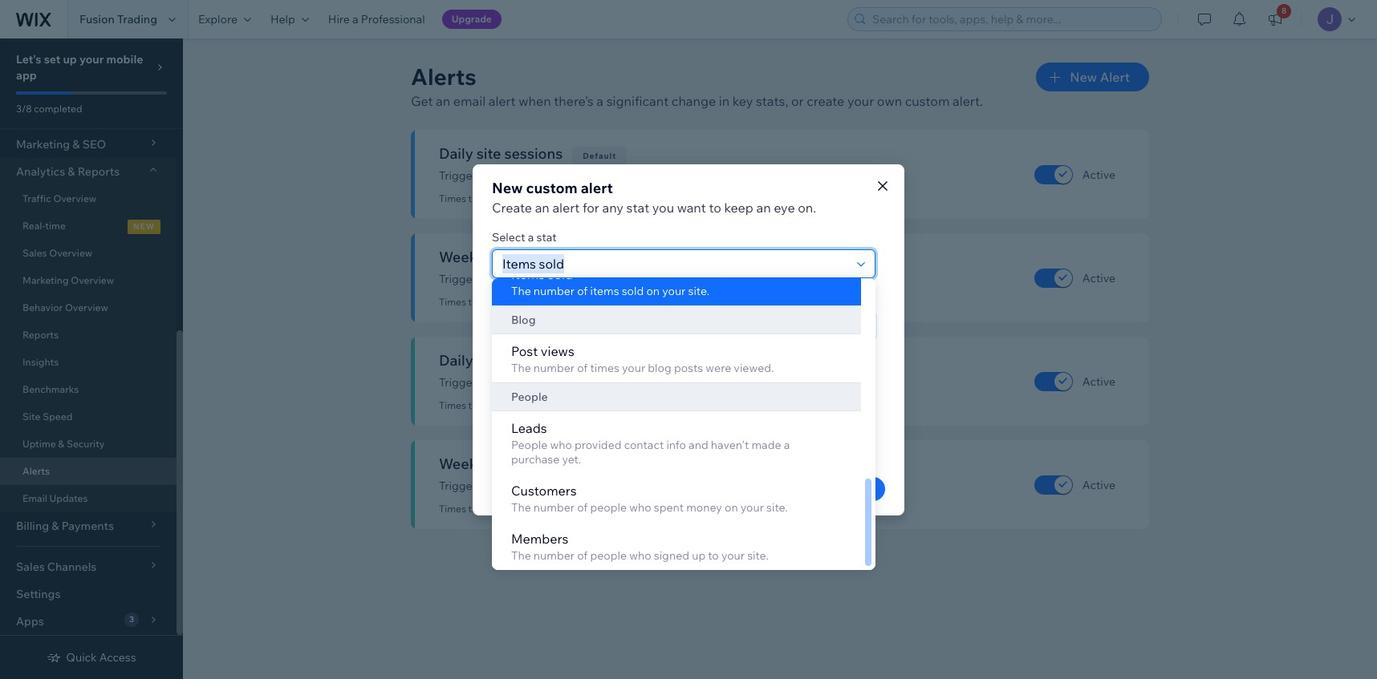 Task type: vqa. For each thing, say whether or not it's contained in the screenshot.
the bottom Back
no



Task type: describe. For each thing, give the bounding box(es) containing it.
If there is field
[[587, 313, 854, 340]]

your inside let's set up your mobile app
[[79, 52, 104, 67]]

2 vertical spatial alert
[[552, 199, 580, 215]]

alerts get an email alert when there's a significant change in key stats, or create your own custom alert.
[[411, 63, 983, 109]]

reports link
[[0, 322, 177, 349]]

8
[[1282, 6, 1287, 16]]

in inside alerts get an email alert when there's a significant change in key stats, or create your own custom alert.
[[719, 93, 730, 109]]

in for daily total sales
[[580, 376, 590, 390]]

if
[[582, 293, 589, 307]]

number
[[492, 355, 535, 370]]

site. for customers
[[766, 501, 788, 515]]

overview for marketing overview
[[71, 274, 114, 286]]

1 vertical spatial when
[[588, 418, 617, 432]]

alerts link
[[0, 458, 177, 486]]

benchmarks
[[22, 384, 79, 396]]

post
[[511, 343, 538, 360]]

let's set up your mobile app
[[16, 52, 143, 83]]

sales overview
[[22, 247, 92, 259]]

contact
[[624, 438, 664, 453]]

when inside alerts get an email alert when there's a significant change in key stats, or create your own custom alert.
[[519, 93, 551, 109]]

total up spent
[[631, 479, 655, 494]]

daily site sessions
[[439, 144, 563, 163]]

get
[[411, 93, 433, 109]]

members
[[511, 531, 568, 547]]

site down select
[[492, 248, 517, 266]]

you'll get an email when there are more than 100 items sold in a day.
[[492, 418, 847, 432]]

a left day.
[[817, 418, 824, 432]]

insights link
[[0, 349, 177, 376]]

fusion
[[79, 12, 115, 26]]

change for weekly site sessions
[[539, 272, 578, 286]]

speed
[[43, 411, 72, 423]]

email updates link
[[0, 486, 177, 513]]

0 vertical spatial there
[[592, 293, 619, 307]]

purchase
[[511, 453, 560, 467]]

alert.
[[953, 93, 983, 109]]

insights
[[22, 356, 59, 368]]

blog option
[[492, 306, 861, 335]]

blog
[[511, 313, 536, 327]]

than
[[699, 418, 722, 432]]

custom inside new custom alert create an alert for any stat you want to keep an eye on.
[[526, 179, 578, 197]]

select a stat
[[492, 230, 557, 244]]

daily for sessions
[[592, 169, 617, 183]]

active for weekly total sales
[[1082, 478, 1115, 492]]

customers the number of people who spent money on your site.
[[511, 483, 788, 515]]

of inside items sold the number of items sold on your site.
[[577, 284, 588, 299]]

help button
[[261, 0, 318, 39]]

8 button
[[1258, 0, 1293, 39]]

professional
[[361, 12, 425, 26]]

times triggered: never triggered for daily total sales
[[439, 400, 585, 412]]

triggered: for daily total sales
[[468, 400, 513, 412]]

want
[[677, 199, 706, 215]]

your inside customers the number of people who spent money on your site.
[[741, 501, 764, 515]]

get
[[522, 418, 540, 432]]

spent
[[654, 501, 684, 515]]

an left "eye"
[[756, 199, 771, 215]]

sales for daily total sales
[[511, 352, 545, 370]]

the inside members the number of people who signed up to your site.
[[511, 549, 531, 563]]

sales. for weekly total sales
[[657, 479, 687, 494]]

is
[[622, 293, 630, 307]]

items
[[590, 284, 619, 299]]

set
[[44, 52, 60, 67]]

triggered for daily total sales
[[542, 400, 585, 412]]

save button
[[827, 477, 885, 501]]

an right get
[[542, 418, 555, 432]]

active for daily site sessions
[[1082, 167, 1115, 182]]

in right "sold"
[[806, 418, 815, 432]]

who for members
[[629, 549, 651, 563]]

uptime
[[22, 438, 56, 450]]

weekly for sessions
[[592, 272, 629, 286]]

site. inside items sold the number of items sold on your site.
[[688, 284, 709, 299]]

uptime & security link
[[0, 431, 177, 458]]

overview for sales overview
[[49, 247, 92, 259]]

default for daily site sessions
[[583, 151, 617, 161]]

in for weekly total sales
[[580, 479, 590, 494]]

an inside alerts get an email alert when there's a significant change in key stats, or create your own custom alert.
[[436, 93, 450, 109]]

custom inside alerts get an email alert when there's a significant change in key stats, or create your own custom alert.
[[905, 93, 950, 109]]

significant for weekly site sessions
[[482, 272, 536, 286]]

your inside alerts get an email alert when there's a significant change in key stats, or create your own custom alert.
[[847, 93, 874, 109]]

triggered for weekly total sales
[[542, 503, 585, 515]]

sessions for weekly site sessions
[[520, 248, 579, 266]]

made
[[752, 438, 781, 453]]

new alert
[[1070, 69, 1130, 85]]

are
[[650, 418, 666, 432]]

number inside items sold the number of items sold on your site.
[[534, 284, 575, 299]]

significant for daily site sessions
[[482, 169, 536, 183]]

let's
[[16, 52, 41, 67]]

of inside the post views the number of times your blog posts were viewed.
[[577, 361, 588, 376]]

alerts for alerts
[[22, 465, 50, 477]]

your inside the post views the number of times your blog posts were viewed.
[[622, 361, 645, 376]]

there's
[[554, 93, 594, 109]]

analytics
[[16, 165, 65, 179]]

hire
[[328, 12, 350, 26]]

Check every field
[[498, 313, 544, 340]]

provided
[[575, 438, 622, 453]]

on inside items sold the number of items sold on your site.
[[646, 284, 660, 299]]

were
[[706, 361, 731, 376]]

fusion trading
[[79, 12, 157, 26]]

behavior overview
[[22, 302, 108, 314]]

completed
[[34, 103, 82, 115]]

daily total sales
[[439, 352, 545, 370]]

check every
[[492, 293, 557, 307]]

quick access button
[[47, 651, 136, 665]]

significant for weekly total sales
[[482, 479, 536, 494]]

updates
[[49, 493, 88, 505]]

traffic overview
[[22, 193, 96, 205]]

analytics & reports button
[[0, 158, 177, 185]]

stat inside new custom alert create an alert for any stat you want to keep an eye on.
[[626, 199, 649, 215]]

info
[[666, 438, 686, 453]]

overview for traffic overview
[[53, 193, 96, 205]]

alerts for alerts get an email alert when there's a significant change in key stats, or create your own custom alert.
[[411, 63, 477, 91]]

trigger: significant change in weekly total sales.
[[439, 479, 687, 494]]

stats,
[[756, 93, 788, 109]]

upgrade
[[452, 13, 492, 25]]

trigger: for daily total sales
[[439, 376, 479, 390]]

haven't
[[711, 438, 749, 453]]

total right times
[[620, 376, 643, 390]]

email
[[22, 493, 47, 505]]

sidebar element
[[0, 0, 183, 680]]

on inside customers the number of people who spent money on your site.
[[725, 501, 738, 515]]

marketing overview link
[[0, 267, 177, 295]]

triggered: for weekly site sessions
[[468, 296, 513, 308]]

day.
[[826, 418, 847, 432]]

times triggered: never triggered for daily site sessions
[[439, 193, 585, 205]]

triggered: for weekly total sales
[[468, 503, 513, 515]]

hire a professional link
[[318, 0, 435, 39]]

items sold option
[[492, 258, 861, 306]]

traffic
[[22, 193, 51, 205]]

to inside members the number of people who signed up to your site.
[[708, 549, 719, 563]]

for
[[583, 199, 599, 215]]

eye
[[774, 199, 795, 215]]

new for custom
[[492, 179, 523, 197]]

the inside customers the number of people who spent money on your site.
[[511, 501, 531, 515]]

settings
[[16, 587, 61, 602]]

site up "create"
[[476, 144, 501, 163]]

if there is
[[582, 293, 630, 307]]

sales
[[22, 247, 47, 259]]

change for weekly total sales
[[539, 479, 578, 494]]

quick access
[[66, 651, 136, 665]]

reports inside dropdown button
[[78, 165, 120, 179]]

a right select
[[528, 230, 534, 244]]

money
[[686, 501, 722, 515]]

never for weekly site sessions
[[515, 296, 540, 308]]

Search for tools, apps, help & more... field
[[868, 8, 1156, 30]]

to inside new custom alert create an alert for any stat you want to keep an eye on.
[[709, 199, 721, 215]]

in for daily site sessions
[[580, 169, 590, 183]]

significant for daily total sales
[[482, 376, 536, 390]]

an right "create"
[[535, 199, 550, 215]]

uptime & security
[[22, 438, 105, 450]]

2 horizontal spatial alert
[[581, 179, 613, 197]]

alert inside alerts get an email alert when there's a significant change in key stats, or create your own custom alert.
[[488, 93, 516, 109]]

on.
[[798, 199, 816, 215]]



Task type: locate. For each thing, give the bounding box(es) containing it.
2 daily from the top
[[439, 352, 473, 370]]

& for analytics
[[68, 165, 75, 179]]

1 weekly from the top
[[439, 248, 489, 266]]

3 number from the top
[[534, 501, 575, 515]]

0 horizontal spatial email
[[453, 93, 486, 109]]

0 vertical spatial when
[[519, 93, 551, 109]]

create
[[492, 199, 532, 215]]

a right made
[[784, 438, 790, 453]]

traffic overview link
[[0, 185, 177, 213]]

your down select a stat field
[[662, 284, 686, 299]]

mobile
[[106, 52, 143, 67]]

0 horizontal spatial up
[[63, 52, 77, 67]]

0 vertical spatial who
[[550, 438, 572, 453]]

change for daily site sessions
[[539, 169, 578, 183]]

1 horizontal spatial up
[[692, 549, 706, 563]]

1 horizontal spatial alert
[[552, 199, 580, 215]]

trigger: down daily total sales
[[439, 376, 479, 390]]

triggered: for daily site sessions
[[468, 193, 513, 205]]

sessions up "trigger: significant change in weekly site sessions."
[[520, 248, 579, 266]]

email inside alerts get an email alert when there's a significant change in key stats, or create your own custom alert.
[[453, 93, 486, 109]]

0 vertical spatial &
[[68, 165, 75, 179]]

in up for
[[580, 169, 590, 183]]

1 vertical spatial there
[[619, 418, 647, 432]]

4 active from the top
[[1082, 478, 1115, 492]]

when
[[519, 93, 551, 109], [588, 418, 617, 432]]

new inside "button"
[[1070, 69, 1097, 85]]

people inside people option
[[511, 390, 548, 404]]

significant
[[606, 93, 669, 109], [482, 169, 536, 183], [482, 272, 536, 286], [482, 376, 536, 390], [482, 479, 536, 494]]

help
[[270, 12, 295, 26]]

sessions. for daily site sessions
[[641, 169, 688, 183]]

a right hire
[[352, 12, 358, 26]]

number down customers
[[534, 501, 575, 515]]

new inside new custom alert create an alert for any stat you want to keep an eye on.
[[492, 179, 523, 197]]

yet.
[[562, 453, 581, 467]]

of inside members the number of people who signed up to your site.
[[577, 549, 588, 563]]

1 vertical spatial people
[[590, 549, 627, 563]]

0 vertical spatial reports
[[78, 165, 120, 179]]

default for daily total sales
[[565, 358, 599, 368]]

default up items sold the number of items sold on your site.
[[599, 254, 633, 265]]

4 times from the top
[[439, 503, 466, 515]]

0 horizontal spatial when
[[519, 93, 551, 109]]

in for weekly site sessions
[[580, 272, 590, 286]]

0 vertical spatial weekly
[[592, 272, 629, 286]]

default for weekly site sessions
[[599, 254, 633, 265]]

0 vertical spatial stat
[[626, 199, 649, 215]]

the down customers
[[511, 501, 531, 515]]

2 weekly from the top
[[439, 455, 489, 473]]

your down money
[[721, 549, 745, 563]]

alert up 'daily site sessions'
[[488, 93, 516, 109]]

items up made
[[747, 418, 776, 432]]

people for customers
[[590, 501, 627, 515]]

1 vertical spatial weekly
[[592, 479, 629, 494]]

1 horizontal spatial &
[[68, 165, 75, 179]]

real-
[[22, 220, 45, 232]]

3 the from the top
[[511, 501, 531, 515]]

sales for weekly total sales
[[527, 455, 561, 473]]

1 horizontal spatial email
[[558, 418, 586, 432]]

1 vertical spatial up
[[692, 549, 706, 563]]

number inside the post views the number of times your blog posts were viewed.
[[534, 361, 575, 376]]

people left signed
[[590, 549, 627, 563]]

1 vertical spatial alerts
[[22, 465, 50, 477]]

people
[[511, 390, 548, 404], [511, 438, 548, 453]]

1 vertical spatial custom
[[526, 179, 578, 197]]

daily
[[439, 144, 473, 163], [439, 352, 473, 370]]

overview inside traffic overview link
[[53, 193, 96, 205]]

items sold the number of items sold on your site.
[[511, 266, 709, 299]]

default down "provided" on the bottom of page
[[581, 461, 615, 472]]

1 horizontal spatial alerts
[[411, 63, 477, 91]]

active for weekly site sessions
[[1082, 271, 1115, 285]]

never for weekly total sales
[[515, 503, 540, 515]]

who for customers
[[629, 501, 651, 515]]

trigger: for daily site sessions
[[439, 169, 479, 183]]

email up "provided" on the bottom of page
[[558, 418, 586, 432]]

significant up "check"
[[482, 272, 536, 286]]

never for daily total sales
[[515, 400, 540, 412]]

0 vertical spatial sold
[[548, 266, 573, 282]]

custom up "create"
[[526, 179, 578, 197]]

people up members the number of people who signed up to your site.
[[590, 501, 627, 515]]

0 vertical spatial alerts
[[411, 63, 477, 91]]

who inside members the number of people who signed up to your site.
[[629, 549, 651, 563]]

sessions for daily site sessions
[[504, 144, 563, 163]]

site. for members
[[747, 549, 769, 563]]

&
[[68, 165, 75, 179], [58, 438, 64, 450]]

overview
[[53, 193, 96, 205], [49, 247, 92, 259], [71, 274, 114, 286], [65, 302, 108, 314]]

2 vertical spatial who
[[629, 549, 651, 563]]

new for alert
[[1070, 69, 1097, 85]]

of inside customers the number of people who spent money on your site.
[[577, 501, 588, 515]]

1 vertical spatial daily
[[439, 352, 473, 370]]

4 the from the top
[[511, 549, 531, 563]]

1 vertical spatial sessions
[[520, 248, 579, 266]]

active for daily total sales
[[1082, 374, 1115, 389]]

3/8
[[16, 103, 32, 115]]

triggered: up blog
[[468, 296, 513, 308]]

active
[[1082, 167, 1115, 182], [1082, 271, 1115, 285], [1082, 374, 1115, 389], [1082, 478, 1115, 492]]

significant right there's
[[606, 93, 669, 109]]

sales
[[511, 352, 545, 370], [527, 455, 561, 473]]

daily for daily total sales
[[439, 352, 473, 370]]

save
[[843, 482, 869, 496]]

change for daily total sales
[[539, 376, 578, 390]]

trading
[[117, 12, 157, 26]]

4 times triggered: never triggered from the top
[[439, 503, 585, 515]]

0 horizontal spatial sold
[[548, 266, 573, 282]]

list box containing items sold
[[492, 258, 876, 571]]

0 horizontal spatial reports
[[22, 329, 59, 341]]

1 people from the top
[[511, 390, 548, 404]]

sales up 'number' text box
[[511, 352, 545, 370]]

times triggered: never triggered up select
[[439, 193, 585, 205]]

times left "check"
[[439, 296, 466, 308]]

new alert button
[[1036, 63, 1149, 91]]

stat right select
[[537, 230, 557, 244]]

1 vertical spatial reports
[[22, 329, 59, 341]]

2 number from the top
[[534, 361, 575, 376]]

times for weekly total sales
[[439, 503, 466, 515]]

sessions. for weekly site sessions
[[653, 272, 700, 286]]

people inside leads people who provided contact info and haven't made a purchase yet.
[[511, 438, 548, 453]]

sessions up trigger: significant change in daily site sessions.
[[504, 144, 563, 163]]

trigger: down weekly total sales
[[439, 479, 479, 494]]

total left post
[[476, 352, 508, 370]]

100
[[725, 418, 744, 432]]

on right money
[[725, 501, 738, 515]]

1 vertical spatial to
[[708, 549, 719, 563]]

benchmarks link
[[0, 376, 177, 404]]

sessions.
[[641, 169, 688, 183], [653, 272, 700, 286]]

Number text field
[[498, 375, 557, 402]]

in down yet.
[[580, 479, 590, 494]]

real-time
[[22, 220, 66, 232]]

key
[[733, 93, 753, 109]]

post views the number of times your blog posts were viewed.
[[511, 343, 774, 376]]

people option
[[492, 383, 861, 412]]

0 vertical spatial email
[[453, 93, 486, 109]]

new up "create"
[[492, 179, 523, 197]]

the down post
[[511, 361, 531, 376]]

overview down sales overview 'link' at left top
[[71, 274, 114, 286]]

2 vertical spatial site.
[[747, 549, 769, 563]]

0 vertical spatial custom
[[905, 93, 950, 109]]

3 of from the top
[[577, 501, 588, 515]]

email updates
[[22, 493, 88, 505]]

0 horizontal spatial alerts
[[22, 465, 50, 477]]

4 never from the top
[[515, 503, 540, 515]]

3 times triggered: never triggered from the top
[[439, 400, 585, 412]]

2 times from the top
[[439, 296, 466, 308]]

your inside items sold the number of items sold on your site.
[[662, 284, 686, 299]]

daily for sales
[[592, 376, 617, 390]]

0 vertical spatial new
[[1070, 69, 1097, 85]]

0 horizontal spatial on
[[646, 284, 660, 299]]

1 vertical spatial sessions.
[[653, 272, 700, 286]]

trigger: significant change in daily site sessions.
[[439, 169, 688, 183]]

1 vertical spatial on
[[725, 501, 738, 515]]

0 vertical spatial daily
[[592, 169, 617, 183]]

on right is
[[646, 284, 660, 299]]

0 horizontal spatial new
[[492, 179, 523, 197]]

& right uptime
[[58, 438, 64, 450]]

in left times
[[580, 376, 590, 390]]

default for weekly total sales
[[581, 461, 615, 472]]

daily up any
[[592, 169, 617, 183]]

change left "key"
[[672, 93, 716, 109]]

0 vertical spatial on
[[646, 284, 660, 299]]

up right set
[[63, 52, 77, 67]]

weekly down "provided" on the bottom of page
[[592, 479, 629, 494]]

times triggered: never triggered up blog
[[439, 296, 585, 308]]

0 vertical spatial weekly
[[439, 248, 489, 266]]

who
[[550, 438, 572, 453], [629, 501, 651, 515], [629, 549, 651, 563]]

0 horizontal spatial items
[[511, 266, 545, 282]]

who left signed
[[629, 549, 651, 563]]

0 vertical spatial sales
[[511, 352, 545, 370]]

times triggered: never triggered up 'you'll'
[[439, 400, 585, 412]]

keep
[[724, 199, 753, 215]]

time
[[45, 220, 66, 232]]

times for daily site sessions
[[439, 193, 466, 205]]

weekly for sales
[[592, 479, 629, 494]]

1 vertical spatial daily
[[592, 376, 617, 390]]

sales overview link
[[0, 240, 177, 267]]

when up "provided" on the bottom of page
[[588, 418, 617, 432]]

2 daily from the top
[[592, 376, 617, 390]]

daily for daily site sessions
[[439, 144, 473, 163]]

triggered: up 'you'll'
[[468, 400, 513, 412]]

1 daily from the top
[[439, 144, 473, 163]]

times for weekly site sessions
[[439, 296, 466, 308]]

the inside items sold the number of items sold on your site.
[[511, 284, 531, 299]]

overview inside sales overview 'link'
[[49, 247, 92, 259]]

times down weekly total sales
[[439, 503, 466, 515]]

& for uptime
[[58, 438, 64, 450]]

a inside leads people who provided contact info and haven't made a purchase yet.
[[784, 438, 790, 453]]

trigger: for weekly site sessions
[[439, 272, 479, 286]]

site up any
[[620, 169, 638, 183]]

alert left for
[[552, 199, 580, 215]]

2 the from the top
[[511, 361, 531, 376]]

sales. for daily total sales
[[646, 376, 675, 390]]

0 vertical spatial to
[[709, 199, 721, 215]]

change up every
[[539, 272, 578, 286]]

1 times triggered: never triggered from the top
[[439, 193, 585, 205]]

the down members
[[511, 549, 531, 563]]

1 horizontal spatial stat
[[626, 199, 649, 215]]

0 vertical spatial people
[[590, 501, 627, 515]]

4 of from the top
[[577, 549, 588, 563]]

sold
[[779, 418, 803, 432]]

the up blog
[[511, 284, 531, 299]]

there right if
[[592, 293, 619, 307]]

leads people who provided contact info and haven't made a purchase yet.
[[511, 421, 790, 467]]

1 vertical spatial sales
[[527, 455, 561, 473]]

2 times triggered: never triggered from the top
[[439, 296, 585, 308]]

custom
[[905, 93, 950, 109], [526, 179, 578, 197]]

number down views
[[534, 361, 575, 376]]

to right want
[[709, 199, 721, 215]]

0 vertical spatial up
[[63, 52, 77, 67]]

0 vertical spatial sessions.
[[641, 169, 688, 183]]

3 triggered from the top
[[542, 400, 585, 412]]

and
[[689, 438, 708, 453]]

alerts inside "sidebar" element
[[22, 465, 50, 477]]

or
[[791, 93, 804, 109]]

1 horizontal spatial custom
[[905, 93, 950, 109]]

who left spent
[[629, 501, 651, 515]]

create
[[807, 93, 844, 109]]

triggered for weekly site sessions
[[542, 296, 585, 308]]

site right items
[[631, 272, 650, 286]]

1 triggered from the top
[[542, 193, 585, 205]]

people down leads
[[511, 438, 548, 453]]

overview inside marketing overview link
[[71, 274, 114, 286]]

1 people from the top
[[590, 501, 627, 515]]

never for daily site sessions
[[515, 193, 540, 205]]

never
[[515, 193, 540, 205], [515, 296, 540, 308], [515, 400, 540, 412], [515, 503, 540, 515]]

stat right any
[[626, 199, 649, 215]]

1 vertical spatial people
[[511, 438, 548, 453]]

1 horizontal spatial items
[[747, 418, 776, 432]]

4 trigger: from the top
[[439, 479, 479, 494]]

2 of from the top
[[577, 361, 588, 376]]

0 horizontal spatial &
[[58, 438, 64, 450]]

marketing
[[22, 274, 69, 286]]

0 vertical spatial people
[[511, 390, 548, 404]]

there up "contact"
[[619, 418, 647, 432]]

triggered down trigger: significant change in daily total sales.
[[542, 400, 585, 412]]

1 of from the top
[[577, 284, 588, 299]]

1 vertical spatial who
[[629, 501, 651, 515]]

times for daily total sales
[[439, 400, 466, 412]]

triggered down trigger: significant change in weekly total sales.
[[542, 503, 585, 515]]

weekly for weekly total sales
[[439, 455, 489, 473]]

sales up customers
[[527, 455, 561, 473]]

Select a stat field
[[498, 250, 852, 277]]

1 times from the top
[[439, 193, 466, 205]]

never up select a stat
[[515, 193, 540, 205]]

number inside members the number of people who signed up to your site.
[[534, 549, 575, 563]]

1 weekly from the top
[[592, 272, 629, 286]]

never up blog
[[515, 296, 540, 308]]

up inside let's set up your mobile app
[[63, 52, 77, 67]]

daily left blog
[[592, 376, 617, 390]]

2 trigger: from the top
[[439, 272, 479, 286]]

1 active from the top
[[1082, 167, 1115, 182]]

alerts inside alerts get an email alert when there's a significant change in key stats, or create your own custom alert.
[[411, 63, 477, 91]]

1 vertical spatial alert
[[581, 179, 613, 197]]

alerts
[[411, 63, 477, 91], [22, 465, 50, 477]]

2 people from the top
[[511, 438, 548, 453]]

who inside leads people who provided contact info and haven't made a purchase yet.
[[550, 438, 572, 453]]

2 never from the top
[[515, 296, 540, 308]]

overview down marketing overview link
[[65, 302, 108, 314]]

significant down number
[[482, 376, 536, 390]]

3 never from the top
[[515, 400, 540, 412]]

people for members
[[590, 549, 627, 563]]

0 horizontal spatial custom
[[526, 179, 578, 197]]

trigger: down 'daily site sessions'
[[439, 169, 479, 183]]

blog
[[648, 361, 672, 376]]

items up check every
[[511, 266, 545, 282]]

times left "create"
[[439, 193, 466, 205]]

a inside alerts get an email alert when there's a significant change in key stats, or create your own custom alert.
[[597, 93, 604, 109]]

behavior
[[22, 302, 63, 314]]

of
[[577, 284, 588, 299], [577, 361, 588, 376], [577, 501, 588, 515], [577, 549, 588, 563]]

1 triggered: from the top
[[468, 193, 513, 205]]

alerts up email
[[22, 465, 50, 477]]

1 horizontal spatial on
[[725, 501, 738, 515]]

0 horizontal spatial alert
[[488, 93, 516, 109]]

overview inside behavior overview link
[[65, 302, 108, 314]]

hire a professional
[[328, 12, 425, 26]]

site. inside members the number of people who signed up to your site.
[[747, 549, 769, 563]]

items inside items sold the number of items sold on your site.
[[511, 266, 545, 282]]

1 number from the top
[[534, 284, 575, 299]]

1 vertical spatial &
[[58, 438, 64, 450]]

email for alerts
[[453, 93, 486, 109]]

trigger: significant change in weekly site sessions.
[[439, 272, 700, 286]]

your left blog
[[622, 361, 645, 376]]

analytics & reports
[[16, 165, 120, 179]]

total down 'you'll'
[[492, 455, 524, 473]]

times triggered: never triggered for weekly site sessions
[[439, 296, 585, 308]]

alert
[[488, 93, 516, 109], [581, 179, 613, 197], [552, 199, 580, 215]]

your inside members the number of people who signed up to your site.
[[721, 549, 745, 563]]

you'll
[[492, 418, 520, 432]]

& inside dropdown button
[[68, 165, 75, 179]]

trigger: for weekly total sales
[[439, 479, 479, 494]]

every
[[528, 293, 557, 307]]

reports up insights
[[22, 329, 59, 341]]

1 vertical spatial sold
[[622, 284, 644, 299]]

4 triggered: from the top
[[468, 503, 513, 515]]

your right money
[[741, 501, 764, 515]]

triggered for daily site sessions
[[542, 193, 585, 205]]

3 trigger: from the top
[[439, 376, 479, 390]]

weekly
[[439, 248, 489, 266], [439, 455, 489, 473]]

3 active from the top
[[1082, 374, 1115, 389]]

overview for behavior overview
[[65, 302, 108, 314]]

app
[[16, 68, 37, 83]]

0 vertical spatial items
[[511, 266, 545, 282]]

list box
[[492, 258, 876, 571]]

leads
[[511, 421, 547, 437]]

4 number from the top
[[534, 549, 575, 563]]

2 active from the top
[[1082, 271, 1115, 285]]

people inside customers the number of people who spent money on your site.
[[590, 501, 627, 515]]

people
[[590, 501, 627, 515], [590, 549, 627, 563]]

who inside customers the number of people who spent money on your site.
[[629, 501, 651, 515]]

site. inside customers the number of people who spent money on your site.
[[766, 501, 788, 515]]

overview up marketing overview
[[49, 247, 92, 259]]

a right there's
[[597, 93, 604, 109]]

1 vertical spatial site.
[[766, 501, 788, 515]]

members the number of people who signed up to your site.
[[511, 531, 769, 563]]

1 vertical spatial sales.
[[657, 479, 687, 494]]

change inside alerts get an email alert when there's a significant change in key stats, or create your own custom alert.
[[672, 93, 716, 109]]

the
[[511, 284, 531, 299], [511, 361, 531, 376], [511, 501, 531, 515], [511, 549, 531, 563]]

significant down 'daily site sessions'
[[482, 169, 536, 183]]

0 vertical spatial site.
[[688, 284, 709, 299]]

3 times from the top
[[439, 400, 466, 412]]

sold
[[548, 266, 573, 282], [622, 284, 644, 299]]

number down members
[[534, 549, 575, 563]]

2 people from the top
[[590, 549, 627, 563]]

weekly up if there is
[[592, 272, 629, 286]]

1 horizontal spatial when
[[588, 418, 617, 432]]

email right get in the top left of the page
[[453, 93, 486, 109]]

sessions
[[504, 144, 563, 163], [520, 248, 579, 266]]

1 never from the top
[[515, 193, 540, 205]]

in
[[719, 93, 730, 109], [580, 169, 590, 183], [580, 272, 590, 286], [580, 376, 590, 390], [806, 418, 815, 432], [580, 479, 590, 494]]

number inside customers the number of people who spent money on your site.
[[534, 501, 575, 515]]

custom right own
[[905, 93, 950, 109]]

1 vertical spatial new
[[492, 179, 523, 197]]

triggered: down weekly total sales
[[468, 503, 513, 515]]

up inside members the number of people who signed up to your site.
[[692, 549, 706, 563]]

2 weekly from the top
[[592, 479, 629, 494]]

check
[[492, 293, 525, 307]]

weekly for weekly site sessions
[[439, 248, 489, 266]]

your left own
[[847, 93, 874, 109]]

alert up for
[[581, 179, 613, 197]]

trigger: down weekly site sessions
[[439, 272, 479, 286]]

your left mobile
[[79, 52, 104, 67]]

1 vertical spatial items
[[747, 418, 776, 432]]

never up get
[[515, 400, 540, 412]]

1 vertical spatial stat
[[537, 230, 557, 244]]

when left there's
[[519, 93, 551, 109]]

1 horizontal spatial reports
[[78, 165, 120, 179]]

site
[[476, 144, 501, 163], [620, 169, 638, 183], [492, 248, 517, 266], [631, 272, 650, 286]]

0 vertical spatial sessions
[[504, 144, 563, 163]]

a
[[352, 12, 358, 26], [597, 93, 604, 109], [528, 230, 534, 244], [817, 418, 824, 432], [784, 438, 790, 453]]

the inside the post views the number of times your blog posts were viewed.
[[511, 361, 531, 376]]

significant inside alerts get an email alert when there's a significant change in key stats, or create your own custom alert.
[[606, 93, 669, 109]]

times
[[590, 361, 619, 376]]

behavior overview link
[[0, 295, 177, 322]]

marketing overview
[[22, 274, 114, 286]]

who left "provided" on the bottom of page
[[550, 438, 572, 453]]

trigger:
[[439, 169, 479, 183], [439, 272, 479, 286], [439, 376, 479, 390], [439, 479, 479, 494]]

1 daily from the top
[[592, 169, 617, 183]]

times triggered: never triggered down customers
[[439, 503, 585, 515]]

0 horizontal spatial stat
[[537, 230, 557, 244]]

new
[[133, 221, 155, 232]]

triggered down "trigger: significant change in weekly site sessions."
[[542, 296, 585, 308]]

1 horizontal spatial sold
[[622, 284, 644, 299]]

trigger: significant change in daily total sales.
[[439, 376, 675, 390]]

0 vertical spatial daily
[[439, 144, 473, 163]]

posts
[[674, 361, 703, 376]]

explore
[[198, 12, 238, 26]]

sessions. up you
[[641, 169, 688, 183]]

1 vertical spatial weekly
[[439, 455, 489, 473]]

4 triggered from the top
[[542, 503, 585, 515]]

upgrade button
[[442, 10, 501, 29]]

0 vertical spatial sales.
[[646, 376, 675, 390]]

3 triggered: from the top
[[468, 400, 513, 412]]

own
[[877, 93, 902, 109]]

1 vertical spatial email
[[558, 418, 586, 432]]

views
[[541, 343, 574, 360]]

2 triggered: from the top
[[468, 296, 513, 308]]

up right signed
[[692, 549, 706, 563]]

people inside members the number of people who signed up to your site.
[[590, 549, 627, 563]]

change down yet.
[[539, 479, 578, 494]]

times triggered: never triggered for weekly total sales
[[439, 503, 585, 515]]

sales.
[[646, 376, 675, 390], [657, 479, 687, 494]]

2 triggered from the top
[[542, 296, 585, 308]]

select
[[492, 230, 525, 244]]

1 the from the top
[[511, 284, 531, 299]]

1 trigger: from the top
[[439, 169, 479, 183]]

email for you'll
[[558, 418, 586, 432]]

1 horizontal spatial new
[[1070, 69, 1097, 85]]

0 vertical spatial alert
[[488, 93, 516, 109]]



